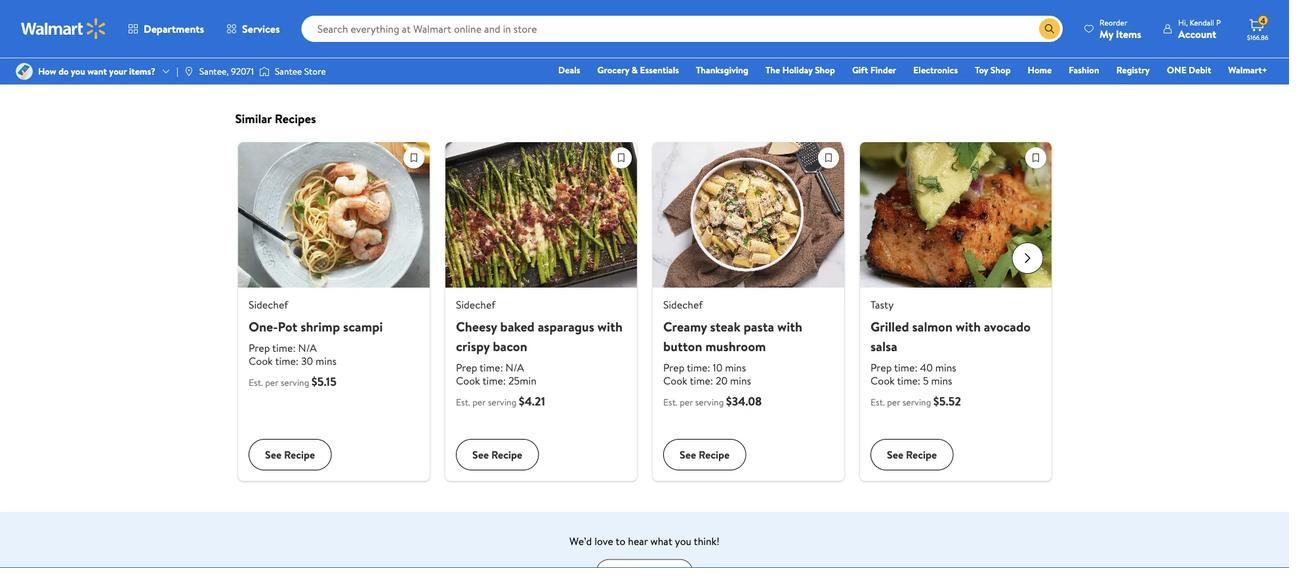 Task type: locate. For each thing, give the bounding box(es) containing it.
$166.86
[[1247, 33, 1268, 42]]

one-pot shrimp scampi image
[[238, 142, 429, 288]]

0 horizontal spatial sidechef
[[248, 298, 288, 312]]

est. for grilled salmon with avocado salsa
[[870, 396, 885, 409]]

1 vertical spatial n/a
[[505, 361, 524, 375]]

search icon image
[[1044, 24, 1055, 34]]

serving down prep time: n/a cook time: 25min
[[488, 396, 516, 409]]

cheesy baked asparagus with crispy bacon image
[[445, 142, 637, 288]]

walmart+
[[1228, 64, 1267, 76]]

shop right holiday
[[815, 64, 835, 76]]

cook down button
[[663, 374, 687, 388]]

4 saved image from the left
[[1026, 148, 1045, 168]]

saved image
[[404, 148, 423, 168], [611, 148, 631, 168], [818, 148, 838, 168], [1026, 148, 1045, 168]]

prep for creamy steak pasta with button mushroom
[[663, 361, 684, 375]]

prep down button
[[663, 361, 684, 375]]

grilled
[[870, 318, 909, 336]]

serving down 5
[[902, 396, 931, 409]]

per down prep time: n/a cook time: 30 mins
[[265, 377, 278, 389]]

serving
[[280, 377, 309, 389], [488, 396, 516, 409], [695, 396, 723, 409], [902, 396, 931, 409]]

recipes
[[275, 110, 316, 127]]

serving inside est. per serving $4.21
[[488, 396, 516, 409]]

with inside cheesy baked asparagus with crispy bacon
[[597, 318, 622, 336]]

cook
[[248, 354, 272, 369], [456, 374, 480, 388], [663, 374, 687, 388], [870, 374, 894, 388]]

n/a down bacon
[[505, 361, 524, 375]]

shop right toy
[[990, 64, 1011, 76]]

2 with from the left
[[777, 318, 802, 336]]

est. inside the est. per serving $34.08
[[663, 396, 677, 409]]

est. inside est. per serving $5.52
[[870, 396, 885, 409]]

mins right 5
[[931, 374, 952, 388]]

you right the 'what'
[[675, 535, 691, 549]]

cook down one-
[[248, 354, 272, 369]]

per down prep time: n/a cook time: 25min
[[472, 396, 485, 409]]

sidechef
[[248, 298, 288, 312], [456, 298, 495, 312], [663, 298, 702, 312]]

walmart image
[[21, 18, 106, 39]]

2 saved image from the left
[[611, 148, 631, 168]]

departments button
[[117, 13, 215, 45]]

1 horizontal spatial shop
[[990, 64, 1011, 76]]

prep inside prep time: 40 mins cook time: 5 mins
[[870, 361, 891, 375]]

4
[[1261, 15, 1266, 26]]

kendall
[[1190, 17, 1214, 28]]

1 with from the left
[[597, 318, 622, 336]]

n/a inside prep time: n/a cook time: 25min
[[505, 361, 524, 375]]

1 horizontal spatial  image
[[184, 66, 194, 77]]

hi,
[[1178, 17, 1188, 28]]

1 vertical spatial you
[[675, 535, 691, 549]]

with right salmon
[[955, 318, 980, 336]]

see recipe
[[265, 41, 315, 55], [472, 41, 522, 55], [679, 41, 729, 55], [887, 41, 937, 55], [265, 448, 315, 463], [472, 448, 522, 463], [679, 448, 729, 463], [887, 448, 937, 463]]

serving down "30"
[[280, 377, 309, 389]]

with inside creamy steak pasta with button mushroom
[[777, 318, 802, 336]]

serving for pot
[[280, 377, 309, 389]]

0 horizontal spatial you
[[71, 65, 85, 78]]

account
[[1178, 27, 1216, 41]]

saved image for salsa
[[1026, 148, 1045, 168]]

mins
[[315, 354, 336, 369], [725, 361, 746, 375], [935, 361, 956, 375], [730, 374, 751, 388], [931, 374, 952, 388]]

n/a down one-pot shrimp scampi on the left bottom
[[298, 341, 316, 356]]

serving inside the est. per serving $34.08
[[695, 396, 723, 409]]

sidechef up the cheesy
[[456, 298, 495, 312]]

1 shop from the left
[[815, 64, 835, 76]]

0 horizontal spatial shop
[[815, 64, 835, 76]]

salmon
[[912, 318, 952, 336]]

 image
[[16, 63, 33, 80], [184, 66, 194, 77]]

crispy
[[456, 337, 489, 356]]

serving for baked
[[488, 396, 516, 409]]

n/a inside prep time: n/a cook time: 30 mins
[[298, 341, 316, 356]]

toy
[[975, 64, 988, 76]]

5
[[923, 374, 928, 388]]

 image
[[259, 65, 270, 78]]

2 shop from the left
[[990, 64, 1011, 76]]

per for creamy steak pasta with button mushroom
[[679, 396, 693, 409]]

serving inside est. per serving $5.15
[[280, 377, 309, 389]]

departments
[[144, 22, 204, 36]]

serving for steak
[[695, 396, 723, 409]]

1 sidechef from the left
[[248, 298, 288, 312]]

creamy
[[663, 318, 707, 336]]

avocado
[[984, 318, 1030, 336]]

3 see recipe link from the left
[[652, 0, 844, 75]]

deals
[[558, 64, 580, 76]]

0 horizontal spatial  image
[[16, 63, 33, 80]]

prep inside prep time: n/a cook time: 30 mins
[[248, 341, 270, 356]]

thanksgiving
[[696, 64, 749, 76]]

serving inside est. per serving $5.52
[[902, 396, 931, 409]]

92071
[[231, 65, 254, 78]]

prep down one-
[[248, 341, 270, 356]]

prep for one-pot shrimp scampi
[[248, 341, 270, 356]]

 image for how do you want your items?
[[16, 63, 33, 80]]

fashion link
[[1063, 63, 1105, 77]]

grilled salmon with avocado salsa
[[870, 318, 1030, 356]]

1 horizontal spatial you
[[675, 535, 691, 549]]

sidechef for cheesy
[[456, 298, 495, 312]]

est. down prep time: n/a cook time: 30 mins
[[248, 377, 263, 389]]

3 sidechef from the left
[[663, 298, 702, 312]]

pasta
[[743, 318, 774, 336]]

$5.52
[[933, 394, 961, 410]]

home
[[1028, 64, 1052, 76]]

3 with from the left
[[955, 318, 980, 336]]

similar recipes
[[235, 110, 316, 127]]

clear search field text image
[[1023, 24, 1034, 34]]

mins right "30"
[[315, 354, 336, 369]]

per inside est. per serving $5.15
[[265, 377, 278, 389]]

prep down salsa
[[870, 361, 891, 375]]

mins right 20
[[730, 374, 751, 388]]

cook down 'crispy'
[[456, 374, 480, 388]]

2 sidechef from the left
[[456, 298, 495, 312]]

prep down 'crispy'
[[456, 361, 477, 375]]

Walmart Site-Wide search field
[[302, 16, 1063, 42]]

2 horizontal spatial sidechef
[[663, 298, 702, 312]]

steak
[[710, 318, 740, 336]]

shop
[[815, 64, 835, 76], [990, 64, 1011, 76]]

prep
[[248, 341, 270, 356], [456, 361, 477, 375], [663, 361, 684, 375], [870, 361, 891, 375]]

want
[[87, 65, 107, 78]]

see recipe link
[[238, 0, 429, 75], [445, 0, 637, 75], [652, 0, 844, 75], [860, 0, 1051, 75]]

per inside est. per serving $4.21
[[472, 396, 485, 409]]

1 horizontal spatial with
[[777, 318, 802, 336]]

2 horizontal spatial with
[[955, 318, 980, 336]]

per
[[265, 377, 278, 389], [472, 396, 485, 409], [679, 396, 693, 409], [887, 396, 900, 409]]

saved image for crispy
[[611, 148, 631, 168]]

4 see recipe link from the left
[[860, 0, 1051, 75]]

reorder
[[1100, 17, 1127, 28]]

see
[[265, 41, 281, 55], [472, 41, 488, 55], [679, 41, 696, 55], [887, 41, 903, 55], [265, 448, 281, 463], [472, 448, 488, 463], [679, 448, 696, 463], [887, 448, 903, 463]]

cook inside prep time: 10 mins cook time: 20 mins
[[663, 374, 687, 388]]

est.
[[248, 377, 263, 389], [456, 396, 470, 409], [663, 396, 677, 409], [870, 396, 885, 409]]

shrimp
[[300, 318, 340, 336]]

items?
[[129, 65, 155, 78]]

$4.21
[[518, 394, 545, 410]]

with for cheesy baked asparagus with crispy bacon
[[597, 318, 622, 336]]

1 see recipe link from the left
[[238, 0, 429, 75]]

prep time: 40 mins cook time: 5 mins
[[870, 361, 956, 388]]

grocery & essentials link
[[591, 63, 685, 77]]

the holiday shop
[[766, 64, 835, 76]]

sidechef up creamy on the bottom right of page
[[663, 298, 702, 312]]

serving down 20
[[695, 396, 723, 409]]

1 horizontal spatial n/a
[[505, 361, 524, 375]]

 image left how at left top
[[16, 63, 33, 80]]

mins right 10
[[725, 361, 746, 375]]

1 horizontal spatial sidechef
[[456, 298, 495, 312]]

est. down prep time: 10 mins cook time: 20 mins
[[663, 396, 677, 409]]

est. down prep time: 40 mins cook time: 5 mins
[[870, 396, 885, 409]]

creamy steak pasta with button mushroom
[[663, 318, 802, 356]]

time: left "30"
[[275, 354, 298, 369]]

25min
[[508, 374, 536, 388]]

p
[[1216, 17, 1221, 28]]

hi, kendall p account
[[1178, 17, 1221, 41]]

sidechef for creamy
[[663, 298, 702, 312]]

sidechef up one-
[[248, 298, 288, 312]]

per down prep time: 40 mins cook time: 5 mins
[[887, 396, 900, 409]]

est. down prep time: n/a cook time: 25min
[[456, 396, 470, 409]]

you right 'do'
[[71, 65, 85, 78]]

you
[[71, 65, 85, 78], [675, 535, 691, 549]]

essentials
[[640, 64, 679, 76]]

prep inside prep time: n/a cook time: 25min
[[456, 361, 477, 375]]

est. per serving $5.52
[[870, 394, 961, 410]]

with right asparagus
[[597, 318, 622, 336]]

prep inside prep time: 10 mins cook time: 20 mins
[[663, 361, 684, 375]]

with right pasta
[[777, 318, 802, 336]]

est. inside est. per serving $4.21
[[456, 396, 470, 409]]

prep time: n/a cook time: 30 mins
[[248, 341, 336, 369]]

est. inside est. per serving $5.15
[[248, 377, 263, 389]]

per inside the est. per serving $34.08
[[679, 396, 693, 409]]

prep for cheesy baked asparagus with crispy bacon
[[456, 361, 477, 375]]

&
[[632, 64, 638, 76]]

cook inside prep time: n/a cook time: 25min
[[456, 374, 480, 388]]

 image right |
[[184, 66, 194, 77]]

hear
[[628, 535, 648, 549]]

salsa
[[870, 337, 897, 356]]

mushroom
[[705, 337, 766, 356]]

est. for one-pot shrimp scampi
[[248, 377, 263, 389]]

do
[[58, 65, 69, 78]]

cook down salsa
[[870, 374, 894, 388]]

0 horizontal spatial n/a
[[298, 341, 316, 356]]

prep time: 10 mins cook time: 20 mins
[[663, 361, 751, 388]]

button
[[663, 337, 702, 356]]

per down prep time: 10 mins cook time: 20 mins
[[679, 396, 693, 409]]

services button
[[215, 13, 291, 45]]

40
[[920, 361, 933, 375]]

0 horizontal spatial with
[[597, 318, 622, 336]]

santee store
[[275, 65, 326, 78]]

with inside grilled salmon with avocado salsa
[[955, 318, 980, 336]]

time:
[[272, 341, 295, 356], [275, 354, 298, 369], [479, 361, 503, 375], [687, 361, 710, 375], [894, 361, 917, 375], [482, 374, 506, 388], [689, 374, 713, 388], [897, 374, 920, 388]]

per inside est. per serving $5.52
[[887, 396, 900, 409]]

est. for cheesy baked asparagus with crispy bacon
[[456, 396, 470, 409]]

we'd love to hear what you think!
[[569, 535, 720, 549]]

0 vertical spatial n/a
[[298, 341, 316, 356]]

prep for grilled salmon with avocado salsa
[[870, 361, 891, 375]]

3 saved image from the left
[[818, 148, 838, 168]]



Task type: describe. For each thing, give the bounding box(es) containing it.
0 vertical spatial you
[[71, 65, 85, 78]]

cheesy
[[456, 318, 497, 336]]

your
[[109, 65, 127, 78]]

 image for santee, 92071
[[184, 66, 194, 77]]

deals link
[[552, 63, 586, 77]]

registry
[[1116, 64, 1150, 76]]

pot
[[278, 318, 297, 336]]

one-
[[248, 318, 278, 336]]

we'd
[[569, 535, 592, 549]]

n/a for baked
[[505, 361, 524, 375]]

est. per serving $4.21
[[456, 394, 545, 410]]

store
[[304, 65, 326, 78]]

per for cheesy baked asparagus with crispy bacon
[[472, 396, 485, 409]]

tasty
[[870, 298, 893, 312]]

20
[[715, 374, 727, 388]]

cook inside prep time: n/a cook time: 30 mins
[[248, 354, 272, 369]]

mins right the 40
[[935, 361, 956, 375]]

how do you want your items?
[[38, 65, 155, 78]]

time: left the 40
[[894, 361, 917, 375]]

to
[[616, 535, 625, 549]]

per for one-pot shrimp scampi
[[265, 377, 278, 389]]

grilled salmon with avocado salsa image
[[860, 142, 1051, 288]]

electronics link
[[907, 63, 964, 77]]

time: left 5
[[897, 374, 920, 388]]

holiday
[[782, 64, 813, 76]]

thanksgiving link
[[690, 63, 754, 77]]

n/a for pot
[[298, 341, 316, 356]]

one
[[1167, 64, 1187, 76]]

cheesy baked asparagus with crispy bacon
[[456, 318, 622, 356]]

my
[[1100, 27, 1113, 41]]

time: down "pot"
[[272, 341, 295, 356]]

2 see recipe link from the left
[[445, 0, 637, 75]]

30
[[301, 354, 313, 369]]

$5.15
[[311, 374, 336, 390]]

10
[[712, 361, 722, 375]]

grocery
[[597, 64, 629, 76]]

asparagus
[[537, 318, 594, 336]]

santee, 92071
[[199, 65, 254, 78]]

toy shop link
[[969, 63, 1017, 77]]

the holiday shop link
[[760, 63, 841, 77]]

per for grilled salmon with avocado salsa
[[887, 396, 900, 409]]

est. per serving $34.08
[[663, 394, 762, 410]]

est. for creamy steak pasta with button mushroom
[[663, 396, 677, 409]]

services
[[242, 22, 280, 36]]

one debit
[[1167, 64, 1211, 76]]

$34.08
[[726, 394, 762, 410]]

Search search field
[[302, 16, 1063, 42]]

reorder my items
[[1100, 17, 1141, 41]]

cook inside prep time: 40 mins cook time: 5 mins
[[870, 374, 894, 388]]

est. per serving $5.15
[[248, 374, 336, 390]]

love
[[594, 535, 613, 549]]

mins inside prep time: n/a cook time: 30 mins
[[315, 354, 336, 369]]

similar
[[235, 110, 272, 127]]

bacon
[[493, 337, 527, 356]]

gift
[[852, 64, 868, 76]]

electronics
[[913, 64, 958, 76]]

creamy steak pasta with button mushroom image
[[652, 142, 844, 288]]

how
[[38, 65, 56, 78]]

next slide of list image
[[1012, 243, 1043, 275]]

debit
[[1189, 64, 1211, 76]]

finder
[[870, 64, 896, 76]]

think!
[[694, 535, 720, 549]]

serving for salmon
[[902, 396, 931, 409]]

registry link
[[1110, 63, 1156, 77]]

time: left 10
[[687, 361, 710, 375]]

time: down 'crispy'
[[479, 361, 503, 375]]

grocery & essentials
[[597, 64, 679, 76]]

scampi
[[343, 318, 383, 336]]

baked
[[500, 318, 534, 336]]

time: up est. per serving $4.21
[[482, 374, 506, 388]]

time: left 20
[[689, 374, 713, 388]]

with for creamy steak pasta with button mushroom
[[777, 318, 802, 336]]

items
[[1116, 27, 1141, 41]]

saved image for button
[[818, 148, 838, 168]]

prep time: n/a cook time: 25min
[[456, 361, 536, 388]]

gift finder link
[[846, 63, 902, 77]]

|
[[176, 65, 178, 78]]

sidechef for one-
[[248, 298, 288, 312]]

what
[[650, 535, 672, 549]]

santee,
[[199, 65, 229, 78]]

home link
[[1022, 63, 1058, 77]]

santee
[[275, 65, 302, 78]]

gift finder
[[852, 64, 896, 76]]

1 saved image from the left
[[404, 148, 423, 168]]

one debit link
[[1161, 63, 1217, 77]]

one-pot shrimp scampi
[[248, 318, 383, 336]]

walmart+ link
[[1222, 63, 1273, 77]]

fashion
[[1069, 64, 1099, 76]]



Task type: vqa. For each thing, say whether or not it's contained in the screenshot.
Creamy
yes



